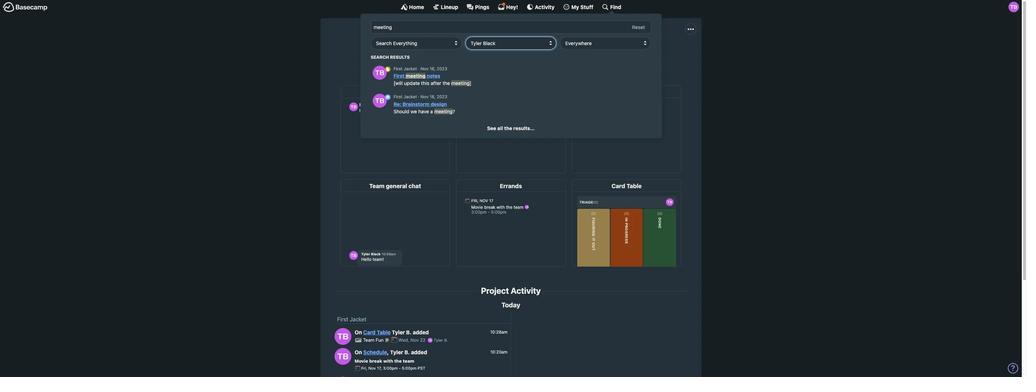 Task type: vqa. For each thing, say whether or not it's contained in the screenshot.
bottommost 16,
yes



Task type: locate. For each thing, give the bounding box(es) containing it.
16, inside first jacket · nov 16, 2023 first meeting notes [will update this after the meeting ]
[[430, 66, 436, 71]]

jacket inside first jacket · nov 16, 2023 re: brainstorm design should we have a meeting ?
[[404, 94, 417, 100]]

2023 up design
[[437, 94, 447, 100]]

this
[[421, 80, 429, 86]]

on up movie
[[355, 350, 362, 356]]

0 horizontal spatial colors!
[[581, 48, 598, 54]]

· up re: brainstorm design link
[[418, 94, 419, 100]]

16, for design
[[430, 94, 436, 100]]

tyler black image
[[373, 66, 387, 80], [373, 94, 387, 108], [334, 329, 351, 345], [428, 338, 433, 343]]

wed,
[[399, 338, 409, 343]]

added down 22
[[411, 350, 427, 356]]

nov left 22
[[411, 338, 419, 343]]

the inside the movie break with the team fri, nov 17, 3:00pm -     5:00pm pst
[[394, 359, 402, 364]]

project activity
[[481, 286, 541, 296]]

jacket inside first jacket let's create the first jacket of the company! i am thinking rabits and strips and colors! a lot of colors!
[[506, 32, 541, 46]]

2 16, from the top
[[430, 94, 436, 100]]

0 vertical spatial activity
[[535, 4, 555, 10]]

colors! left a
[[581, 48, 598, 54]]

the left first
[[413, 48, 422, 54]]

thinking
[[506, 48, 526, 54]]

,
[[387, 350, 389, 356]]

main element
[[0, 0, 1022, 138]]

tyler up the wed,
[[392, 330, 405, 336]]

1 vertical spatial tyler black image
[[334, 348, 351, 365]]

let's
[[382, 48, 394, 54]]

·
[[418, 66, 419, 71], [418, 94, 419, 100]]

16, up design
[[430, 94, 436, 100]]

meeting
[[406, 73, 426, 79], [451, 80, 470, 86], [434, 108, 453, 114]]

1 · from the top
[[418, 66, 419, 71]]

tyler right 22
[[434, 339, 443, 343]]

activity left the 'my'
[[535, 4, 555, 10]]

see
[[487, 125, 496, 131]]

0 vertical spatial added
[[413, 330, 429, 336]]

· up the update
[[418, 66, 419, 71]]

tyler for ,       tyler b. added
[[390, 350, 403, 356]]

today
[[502, 302, 520, 309]]

jacket up card
[[350, 317, 367, 323]]

1 vertical spatial 2023
[[437, 94, 447, 100]]

wed, nov 22
[[399, 338, 427, 343]]

for search image
[[385, 66, 390, 72]]

2023
[[437, 66, 447, 71], [437, 94, 447, 100]]

hey!
[[506, 4, 518, 10]]

2 on from the top
[[355, 350, 362, 356]]

1 vertical spatial on
[[355, 350, 362, 356]]

jacket up the update
[[404, 66, 417, 71]]

0 vertical spatial 2023
[[437, 66, 447, 71]]

have
[[418, 108, 429, 114]]

b. up wed, nov 22
[[406, 330, 412, 336]]

and right "strips"
[[570, 48, 579, 54]]

on card table tyler b. added
[[355, 330, 429, 336]]

team
[[403, 359, 414, 364]]

activity
[[535, 4, 555, 10], [511, 286, 541, 296]]

jacket for first jacket · nov 16, 2023 first meeting notes [will update this after the meeting ]
[[404, 66, 417, 71]]

2 · from the top
[[418, 94, 419, 100]]

colors! right the lot
[[623, 48, 640, 54]]

None reset field
[[629, 23, 649, 32]]

jacket up thinking
[[506, 32, 541, 46]]

0 vertical spatial tyler
[[392, 330, 405, 336]]

home link
[[401, 4, 424, 11]]

0 vertical spatial b.
[[406, 330, 412, 336]]

nov 16, 2023 element up design
[[421, 94, 447, 100]]

lot
[[604, 48, 615, 54]]

team fun
[[363, 338, 385, 343]]

meeting inside first jacket · nov 16, 2023 re: brainstorm design should we have a meeting ?
[[434, 108, 453, 114]]

search
[[371, 54, 389, 60]]

0 vertical spatial meeting
[[406, 73, 426, 79]]

2 vertical spatial meeting
[[434, 108, 453, 114]]

nov up notes
[[421, 66, 429, 71]]

rabits
[[527, 48, 542, 54]]

activity link
[[527, 4, 555, 11]]

1 vertical spatial added
[[411, 350, 427, 356]]

home
[[409, 4, 424, 10]]

16, inside first jacket · nov 16, 2023 re: brainstorm design should we have a meeting ?
[[430, 94, 436, 100]]

nov 16, 2023 element up notes
[[421, 66, 447, 71]]

1 vertical spatial ·
[[418, 94, 419, 100]]

of
[[451, 48, 456, 54], [616, 48, 621, 54]]

on
[[355, 330, 362, 336], [355, 350, 362, 356]]

and
[[543, 48, 553, 54], [570, 48, 579, 54]]

activity up today
[[511, 286, 541, 296]]

nov 16, 2023 element for design
[[421, 94, 447, 100]]

0 horizontal spatial tyler black image
[[334, 348, 351, 365]]

16,
[[430, 66, 436, 71], [430, 94, 436, 100]]

1 16, from the top
[[430, 66, 436, 71]]

nov 16, 2023 element
[[421, 66, 447, 71], [421, 94, 447, 100]]

nov left 17,
[[368, 367, 376, 371]]

0 vertical spatial ·
[[418, 66, 419, 71]]

first inside first jacket · nov 16, 2023 re: brainstorm design should we have a meeting ?
[[394, 94, 403, 100]]

b.
[[406, 330, 412, 336], [444, 339, 448, 343], [404, 350, 410, 356]]

and left "strips"
[[543, 48, 553, 54]]

16, up notes
[[430, 66, 436, 71]]

meeting right the after
[[451, 80, 470, 86]]

hey! button
[[498, 2, 518, 11]]

tyler black image
[[1009, 2, 1019, 12], [334, 348, 351, 365]]

search results
[[371, 54, 410, 60]]

nov 16, 2023 element for notes
[[421, 66, 447, 71]]

b. up team
[[404, 350, 410, 356]]

movie break with the team link
[[355, 359, 414, 364]]

fri,
[[361, 367, 367, 371]]

am
[[496, 48, 504, 54]]

first
[[481, 32, 504, 46], [394, 66, 403, 71], [394, 73, 405, 79], [394, 94, 403, 100], [337, 317, 348, 323]]

2 vertical spatial tyler
[[390, 350, 403, 356]]

0 vertical spatial 16,
[[430, 66, 436, 71]]

[will
[[394, 80, 403, 86]]

1 nov 16, 2023 element from the top
[[421, 66, 447, 71]]

the right the after
[[443, 80, 450, 86]]

2023 up notes
[[437, 66, 447, 71]]

card
[[363, 330, 376, 336]]

2 vertical spatial b.
[[404, 350, 410, 356]]

1 horizontal spatial colors!
[[623, 48, 640, 54]]

0 vertical spatial tyler black image
[[1009, 2, 1019, 12]]

2 nov 16, 2023 element from the top
[[421, 94, 447, 100]]

· for brainstorm
[[418, 94, 419, 100]]

added
[[413, 330, 429, 336], [411, 350, 427, 356]]

update
[[404, 80, 420, 86]]

· inside first jacket · nov 16, 2023 first meeting notes [will update this after the meeting ]
[[418, 66, 419, 71]]

my stuff button
[[563, 4, 593, 11]]

with
[[383, 359, 393, 364]]

2 2023 from the top
[[437, 94, 447, 100]]

tyler
[[392, 330, 405, 336], [434, 339, 443, 343], [390, 350, 403, 356]]

1 2023 from the top
[[437, 66, 447, 71]]

jacket for first jacket let's create the first jacket of the company! i am thinking rabits and strips and colors! a lot of colors!
[[506, 32, 541, 46]]

on schedule ,       tyler b. added
[[355, 350, 427, 356]]

meeting down design
[[434, 108, 453, 114]]

0 horizontal spatial and
[[543, 48, 553, 54]]

pings button
[[467, 4, 489, 11]]

colors!
[[581, 48, 598, 54], [623, 48, 640, 54]]

2023 inside first jacket · nov 16, 2023 re: brainstorm design should we have a meeting ?
[[437, 94, 447, 100]]

b. for tyler b. added
[[406, 330, 412, 336]]

i
[[494, 48, 495, 54]]

0 horizontal spatial of
[[451, 48, 456, 54]]

card table link
[[363, 330, 391, 336]]

1 horizontal spatial and
[[570, 48, 579, 54]]

strips
[[554, 48, 568, 54]]

of right "jacket"
[[451, 48, 456, 54]]

10:28am element
[[490, 330, 508, 335]]

added up 22
[[413, 330, 429, 336]]

first inside first jacket let's create the first jacket of the company! i am thinking rabits and strips and colors! a lot of colors!
[[481, 32, 504, 46]]

nov up re: brainstorm design link
[[421, 94, 429, 100]]

0 vertical spatial on
[[355, 330, 362, 336]]

first jacket let's create the first jacket of the company! i am thinking rabits and strips and colors! a lot of colors!
[[382, 32, 640, 54]]

1 vertical spatial meeting
[[451, 80, 470, 86]]

brainstorm
[[403, 101, 430, 107]]

· inside first jacket · nov 16, 2023 re: brainstorm design should we have a meeting ?
[[418, 94, 419, 100]]

Search for… search field
[[371, 21, 651, 34]]

schedule link
[[363, 350, 387, 356]]

jacket up brainstorm
[[404, 94, 417, 100]]

on for on card table tyler b. added
[[355, 330, 362, 336]]

· for meeting
[[418, 66, 419, 71]]

tyler for tyler b. added
[[392, 330, 405, 336]]

the
[[413, 48, 422, 54], [457, 48, 466, 54], [443, 80, 450, 86], [504, 125, 512, 131], [394, 359, 402, 364]]

re:
[[394, 101, 401, 107]]

on left card
[[355, 330, 362, 336]]

22
[[420, 338, 426, 343]]

0 vertical spatial nov 16, 2023 element
[[421, 66, 447, 71]]

2 colors! from the left
[[623, 48, 640, 54]]

nov
[[421, 66, 429, 71], [421, 94, 429, 100], [411, 338, 419, 343], [368, 367, 376, 371]]

team
[[363, 338, 375, 343]]

re: brainstorm design link
[[394, 101, 447, 107]]

1 vertical spatial 16,
[[430, 94, 436, 100]]

tyler right ,
[[390, 350, 403, 356]]

first jacket · nov 16, 2023 re: brainstorm design should we have a meeting ?
[[394, 94, 455, 114]]

nov inside first jacket · nov 16, 2023 first meeting notes [will update this after the meeting ]
[[421, 66, 429, 71]]

meeting up the update
[[406, 73, 426, 79]]

the up -
[[394, 359, 402, 364]]

jacket inside first jacket · nov 16, 2023 first meeting notes [will update this after the meeting ]
[[404, 66, 417, 71]]

1 horizontal spatial of
[[616, 48, 621, 54]]

we
[[411, 108, 417, 114]]

nov inside first jacket · nov 16, 2023 re: brainstorm design should we have a meeting ?
[[421, 94, 429, 100]]

2023 inside first jacket · nov 16, 2023 first meeting notes [will update this after the meeting ]
[[437, 66, 447, 71]]

1 on from the top
[[355, 330, 362, 336]]

1 vertical spatial nov 16, 2023 element
[[421, 94, 447, 100]]

jacket for first jacket
[[350, 317, 367, 323]]

of right the lot
[[616, 48, 621, 54]]

2 of from the left
[[616, 48, 621, 54]]

1 horizontal spatial tyler black image
[[1009, 2, 1019, 12]]

first
[[423, 48, 433, 54]]

results
[[390, 54, 410, 60]]

tyler black image right 22
[[428, 338, 433, 343]]

-
[[399, 367, 401, 371]]

switch accounts image
[[3, 2, 48, 13]]

notes
[[427, 73, 440, 79]]

b. right 22
[[444, 339, 448, 343]]

jacket
[[506, 32, 541, 46], [404, 66, 417, 71], [404, 94, 417, 100], [350, 317, 367, 323]]



Task type: describe. For each thing, give the bounding box(es) containing it.
fun
[[376, 338, 384, 343]]

the right all
[[504, 125, 512, 131]]

jacket for first jacket · nov 16, 2023 re: brainstorm design should we have a meeting ?
[[404, 94, 417, 100]]

10:28am
[[490, 330, 508, 335]]

for search image
[[385, 95, 390, 100]]

16, for notes
[[430, 66, 436, 71]]

lineup link
[[433, 4, 458, 11]]

my stuff
[[571, 4, 593, 10]]

see all the results… link
[[487, 125, 535, 131]]

tyler b.
[[433, 339, 448, 343]]

2023 for notes
[[437, 66, 447, 71]]

stuff
[[580, 4, 593, 10]]

1 of from the left
[[451, 48, 456, 54]]

lineup
[[441, 4, 458, 10]]

movie
[[355, 359, 368, 364]]

first for first jacket
[[337, 317, 348, 323]]

break
[[369, 359, 382, 364]]

10:20am element
[[490, 350, 508, 355]]

pings
[[475, 4, 489, 10]]

all
[[497, 125, 503, 131]]

a
[[430, 108, 433, 114]]

added for ,       tyler b. added
[[411, 350, 427, 356]]

10:20am
[[490, 350, 508, 355]]

table
[[377, 330, 391, 336]]

added for tyler b. added
[[413, 330, 429, 336]]

results…
[[513, 125, 535, 131]]

after
[[431, 80, 441, 86]]

tyler black image down search
[[373, 66, 387, 80]]

17,
[[377, 367, 382, 371]]

activity inside activity link
[[535, 4, 555, 10]]

schedule
[[363, 350, 387, 356]]

on for on schedule ,       tyler b. added
[[355, 350, 362, 356]]

tyler black image down first jacket
[[334, 329, 351, 345]]

first for first jacket · nov 16, 2023 first meeting notes [will update this after the meeting ]
[[394, 66, 403, 71]]

first jacket · nov 16, 2023 first meeting notes [will update this after the meeting ]
[[394, 66, 472, 86]]

the left company! in the left top of the page
[[457, 48, 466, 54]]

]
[[470, 80, 472, 86]]

jacket
[[434, 48, 449, 54]]

b. for ,       tyler b. added
[[404, 350, 410, 356]]

2 and from the left
[[570, 48, 579, 54]]

first jacket link
[[337, 317, 367, 323]]

nov inside the movie break with the team fri, nov 17, 3:00pm -     5:00pm pst
[[368, 367, 376, 371]]

a
[[599, 48, 603, 54]]

?
[[453, 108, 455, 114]]

company!
[[467, 48, 492, 54]]

1 vertical spatial activity
[[511, 286, 541, 296]]

first jacket
[[337, 317, 367, 323]]

1 vertical spatial b.
[[444, 339, 448, 343]]

see all the results…
[[487, 125, 535, 131]]

design
[[431, 101, 447, 107]]

1 colors! from the left
[[581, 48, 598, 54]]

tyler black image left re:
[[373, 94, 387, 108]]

2023 for design
[[437, 94, 447, 100]]

the inside first jacket · nov 16, 2023 first meeting notes [will update this after the meeting ]
[[443, 80, 450, 86]]

pst
[[418, 367, 425, 371]]

my
[[571, 4, 579, 10]]

create
[[396, 48, 412, 54]]

find button
[[602, 4, 621, 11]]

1 vertical spatial tyler
[[434, 339, 443, 343]]

none reset field inside main element
[[629, 23, 649, 32]]

movie break with the team fri, nov 17, 3:00pm -     5:00pm pst
[[355, 359, 425, 371]]

1 and from the left
[[543, 48, 553, 54]]

5:00pm
[[402, 367, 417, 371]]

3:00pm
[[383, 367, 398, 371]]

find
[[610, 4, 621, 10]]

should
[[394, 108, 409, 114]]

project
[[481, 286, 509, 296]]

first for first jacket let's create the first jacket of the company! i am thinking rabits and strips and colors! a lot of colors!
[[481, 32, 504, 46]]

first for first jacket · nov 16, 2023 re: brainstorm design should we have a meeting ?
[[394, 94, 403, 100]]



